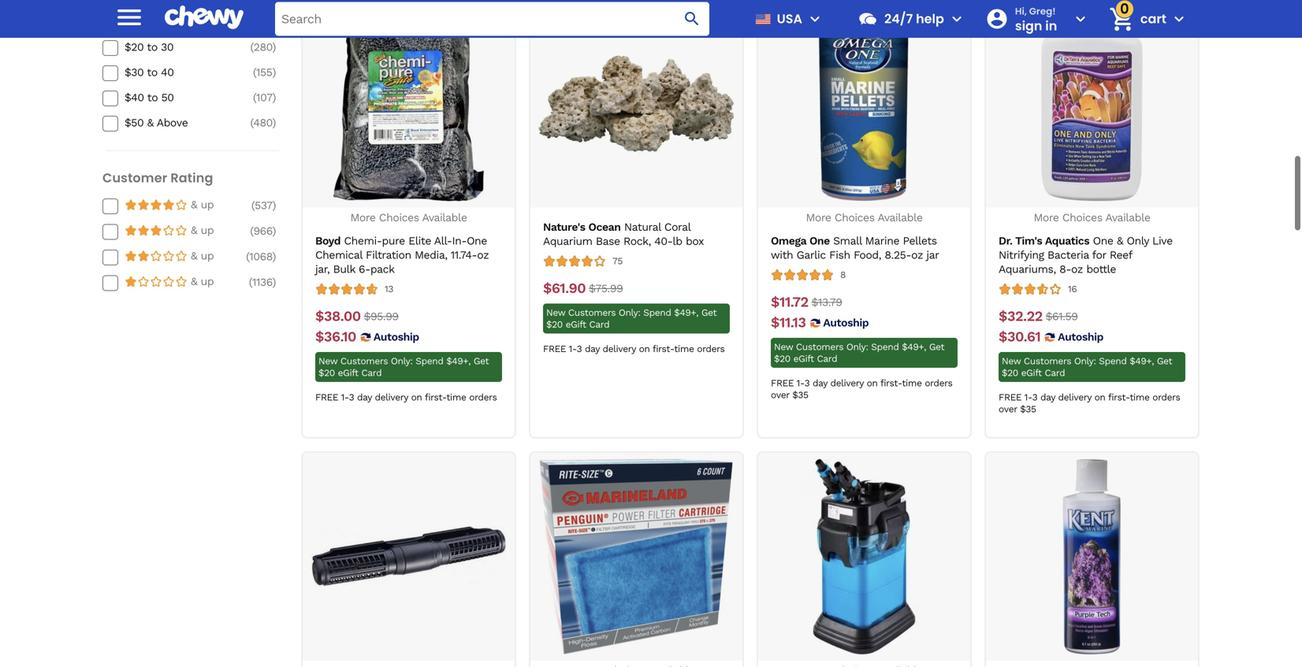 Task type: describe. For each thing, give the bounding box(es) containing it.
available for $38.00
[[422, 211, 467, 224]]

$40
[[125, 91, 144, 104]]

time for $30.61
[[1130, 392, 1150, 403]]

day for $11.13
[[813, 378, 828, 389]]

3 for $30.61
[[1033, 392, 1038, 403]]

$49+, for $38.00
[[447, 356, 471, 367]]

delivery for $11.13
[[831, 378, 864, 389]]

( for 280
[[250, 40, 254, 53]]

3 for $36.10
[[349, 392, 354, 403]]

spend for $11.72
[[872, 342, 899, 353]]

on for $11.13
[[867, 378, 878, 389]]

( for 1068
[[246, 250, 249, 263]]

$11.13 text field
[[771, 315, 806, 332]]

$35 for $30.61
[[1021, 404, 1037, 415]]

$32.22 text field
[[999, 308, 1043, 326]]

available for $11.72
[[878, 211, 923, 224]]

$35 for $11.13
[[793, 390, 809, 401]]

in-
[[452, 235, 467, 248]]

40
[[161, 66, 174, 79]]

customer
[[103, 169, 167, 187]]

hi,
[[1016, 5, 1027, 18]]

6-
[[359, 263, 370, 276]]

bacteria
[[1048, 249, 1089, 262]]

$32.22 $61.59
[[999, 308, 1078, 325]]

( for 537
[[251, 199, 255, 212]]

$40 to 50
[[125, 91, 174, 104]]

jar
[[927, 249, 940, 262]]

$13.79
[[812, 296, 843, 309]]

first- for $30.61
[[1109, 392, 1130, 403]]

on for $36.10
[[411, 392, 422, 403]]

$95.99 text field
[[364, 308, 399, 326]]

107
[[256, 91, 272, 104]]

day for $36.10
[[357, 392, 372, 403]]

966
[[253, 225, 272, 238]]

autoship for $32.22
[[1058, 331, 1104, 344]]

) for ( 1068 )
[[272, 250, 276, 263]]

omega one small marine pellets with garlic fish food, 8.25-oz jar image
[[767, 6, 962, 201]]

get for $38.00
[[474, 356, 489, 367]]

aquatics
[[1045, 235, 1090, 248]]

kent marine purple tech purple macro-algae stimulator, 8-oz bottle image
[[995, 460, 1190, 655]]

1- down the $61.90 text box
[[569, 344, 577, 355]]

& up for ( 1136 )
[[191, 275, 214, 288]]

choices for $32.22
[[1063, 211, 1103, 224]]

one & only live nitrifying bacteria for reef aquariums, 8-oz bottle
[[999, 235, 1173, 276]]

( for 480
[[250, 116, 253, 129]]

1- for $36.10
[[341, 392, 349, 403]]

menu image
[[114, 1, 145, 33]]

$30
[[125, 66, 144, 79]]

garlic
[[797, 249, 826, 262]]

one inside one & only live nitrifying bacteria for reef aquariums, 8-oz bottle
[[1093, 235, 1114, 248]]

1068
[[249, 250, 272, 263]]

nature's ocean
[[543, 221, 621, 234]]

pack
[[370, 263, 395, 276]]

$75.99 text field
[[589, 280, 623, 298]]

more for $11.72
[[806, 211, 832, 224]]

) for ( 480 )
[[272, 116, 276, 129]]

day for $30.61
[[1041, 392, 1056, 403]]

1 horizontal spatial free 1-3 day delivery on first-time orders
[[543, 344, 725, 355]]

help
[[916, 10, 945, 28]]

$10
[[125, 15, 142, 28]]

to for $20
[[147, 40, 158, 53]]

autoship for $11.72
[[824, 317, 869, 330]]

orders for $30.61
[[1153, 392, 1181, 403]]

more choices available for $32.22
[[1034, 211, 1151, 224]]

575 )
[[254, 15, 276, 28]]

reef
[[1110, 249, 1133, 262]]

575
[[254, 15, 272, 28]]

more choices available for $11.72
[[806, 211, 923, 224]]

& up for ( 1068 )
[[191, 249, 214, 262]]

customers for $32.22
[[1024, 356, 1072, 367]]

11.74-
[[451, 249, 477, 262]]

usa button
[[749, 0, 825, 38]]

155
[[256, 66, 272, 79]]

537
[[255, 199, 272, 212]]

aquariums,
[[999, 263, 1056, 276]]

orders for $36.10
[[469, 392, 497, 403]]

jar,
[[315, 263, 330, 276]]

natural coral aquarium base rock, 40-lb box
[[543, 221, 704, 248]]

( for 1136
[[249, 276, 252, 289]]

( 280 )
[[250, 40, 276, 53]]

$61.90 $75.99
[[543, 280, 623, 297]]

3 down '$61.90 $75.99'
[[577, 344, 582, 355]]

first- for $11.13
[[881, 378, 902, 389]]

elite
[[409, 235, 431, 248]]

$61.59
[[1046, 310, 1078, 323]]

$11.72
[[771, 294, 809, 311]]

orders for $11.13
[[925, 378, 953, 389]]

customers for $11.72
[[796, 342, 844, 353]]

filtration
[[366, 249, 411, 262]]

new customers only: spend $49+, get $20 egift card for $32.22
[[1002, 356, 1173, 379]]

chemi-
[[344, 235, 382, 248]]

& up for ( 966 )
[[191, 224, 214, 237]]

only: for $11.72
[[847, 342, 869, 353]]

oz for $38.00
[[477, 249, 489, 262]]

Search text field
[[275, 2, 710, 36]]

$49+, for $11.72
[[902, 342, 927, 353]]

280
[[254, 40, 272, 53]]

on for $30.61
[[1095, 392, 1106, 403]]

$36.10 text field
[[315, 329, 356, 346]]

$32.22
[[999, 308, 1043, 325]]

$50 & above
[[125, 116, 188, 129]]

( for 966
[[250, 225, 253, 238]]

get for $11.72
[[930, 342, 945, 353]]

$30 to 40 link
[[125, 65, 237, 79]]

$95.99
[[364, 310, 399, 323]]

small marine pellets with garlic fish food, 8.25-oz jar
[[771, 235, 940, 262]]

new down the $61.90 text box
[[546, 308, 566, 319]]

usa
[[777, 10, 803, 28]]

$50
[[125, 116, 144, 129]]

pellets
[[903, 235, 937, 248]]

box
[[686, 235, 704, 248]]

delivery for $36.10
[[375, 392, 408, 403]]

customers down '$61.90 $75.99'
[[568, 308, 616, 319]]

$49+, for $32.22
[[1130, 356, 1155, 367]]

menu image
[[806, 9, 825, 28]]

3 for $11.13
[[805, 378, 810, 389]]

base
[[596, 235, 620, 248]]

75
[[613, 256, 623, 267]]

penn-plax cascade aquarium canister filter, 65-gal image
[[767, 460, 962, 655]]

$20 to 30 link
[[125, 40, 237, 54]]

hi, greg! sign in
[[1016, 5, 1058, 34]]

submit search image
[[683, 9, 702, 28]]

1 vertical spatial free 1-3 day delivery on first-time orders
[[315, 392, 497, 403]]

( 1136 )
[[249, 276, 276, 289]]

new customers only: spend $49+, get $20 egift card for $38.00
[[319, 356, 489, 379]]

& for ( 966 )
[[191, 224, 197, 237]]

24/7
[[885, 10, 913, 28]]

Product search field
[[275, 2, 710, 36]]

oz inside small marine pellets with garlic fish food, 8.25-oz jar
[[912, 249, 923, 262]]

& for ( 1068 )
[[191, 249, 197, 262]]

card for $38.00
[[362, 368, 382, 379]]

fish
[[830, 249, 851, 262]]

chemi-pure elite all-in-one chemical filtration media, 11.74-oz jar, bulk 6-pack
[[315, 235, 489, 276]]

) for ( 966 )
[[272, 225, 276, 238]]

with
[[771, 249, 793, 262]]

bulk
[[333, 263, 355, 276]]

480
[[253, 116, 272, 129]]

rating
[[171, 169, 213, 187]]

to for $30
[[147, 66, 158, 79]]

over for $11.13
[[771, 390, 790, 401]]

( 537 )
[[251, 199, 276, 212]]

$11.72 $13.79
[[771, 294, 843, 311]]

new customers only: spend $49+, get $20 egift card for $11.72
[[774, 342, 945, 365]]

$40 to 50 link
[[125, 90, 237, 105]]

$20 for $32.22
[[1002, 368, 1019, 379]]

50
[[161, 91, 174, 104]]

tim's
[[1016, 235, 1043, 248]]

( 155 )
[[253, 66, 276, 79]]

& for ( 537 )
[[191, 198, 197, 211]]

up for ( 966 )
[[201, 224, 214, 237]]

$30.61
[[999, 329, 1041, 345]]

free down the $61.90 text box
[[543, 344, 566, 355]]

rock,
[[624, 235, 651, 248]]

$20 to 30
[[125, 40, 174, 53]]

cart menu image
[[1170, 9, 1189, 28]]

$20 for $38.00
[[319, 368, 335, 379]]

new customers only: spend $49+, get $20 egift card down $75.99 text box
[[546, 308, 717, 330]]

new for $32.22
[[1002, 356, 1021, 367]]



Task type: locate. For each thing, give the bounding box(es) containing it.
customers down the $30.61 text box
[[1024, 356, 1072, 367]]

dr. tim's aquatics one & only live nitrifying bacteria for reef aquariums, 8-oz bottle image
[[995, 6, 1190, 201]]

2 horizontal spatial oz
[[1072, 263, 1083, 276]]

1 horizontal spatial choices
[[835, 211, 875, 224]]

0 vertical spatial free 1-3 day delivery on first-time orders
[[543, 344, 725, 355]]

$61.90
[[543, 280, 586, 297]]

$20 down the $30.61 text box
[[1002, 368, 1019, 379]]

3 down the $11.13 "text field"
[[805, 378, 810, 389]]

oz inside chemi-pure elite all-in-one chemical filtration media, 11.74-oz jar, bulk 6-pack
[[477, 249, 489, 262]]

boyd
[[315, 235, 341, 248]]

( 107 )
[[253, 91, 276, 104]]

2 horizontal spatial more choices available
[[1034, 211, 1151, 224]]

more up omega one
[[806, 211, 832, 224]]

8-
[[1060, 263, 1072, 276]]

2 more from the left
[[806, 211, 832, 224]]

marineland bio-wheel penguin rite-size c filter cartridge, 6 count image
[[539, 460, 735, 655]]

autoship down $61.59 text field
[[1058, 331, 1104, 344]]

2 & up from the top
[[191, 224, 214, 237]]

30
[[161, 40, 174, 53]]

0 horizontal spatial more choices available
[[350, 211, 467, 224]]

4 ) from the top
[[272, 91, 276, 104]]

1- down the $30.61 text box
[[1025, 392, 1033, 403]]

$35 down the $11.13 "text field"
[[793, 390, 809, 401]]

( for 155
[[253, 66, 256, 79]]

omega one
[[771, 235, 830, 248]]

1 horizontal spatial over
[[999, 404, 1018, 415]]

( up 1068
[[250, 225, 253, 238]]

) down ( 107 )
[[272, 116, 276, 129]]

(
[[250, 40, 254, 53], [253, 66, 256, 79], [253, 91, 256, 104], [250, 116, 253, 129], [251, 199, 255, 212], [250, 225, 253, 238], [246, 250, 249, 263], [249, 276, 252, 289]]

( down 1068
[[249, 276, 252, 289]]

3 up from the top
[[201, 249, 214, 262]]

0 horizontal spatial autoship
[[374, 331, 419, 344]]

2 horizontal spatial available
[[1106, 211, 1151, 224]]

ocean
[[589, 221, 621, 234]]

over down the $30.61 text box
[[999, 404, 1018, 415]]

egift down $36.10 text box
[[338, 368, 359, 379]]

2 ) from the top
[[272, 40, 276, 53]]

free 1-3 day delivery on first-time orders
[[543, 344, 725, 355], [315, 392, 497, 403]]

& up
[[191, 198, 214, 211], [191, 224, 214, 237], [191, 249, 214, 262], [191, 275, 214, 288]]

egift for $32.22
[[1022, 368, 1042, 379]]

spend for $38.00
[[416, 356, 444, 367]]

free down the $30.61 text box
[[999, 392, 1022, 403]]

24/7 help
[[885, 10, 945, 28]]

3 more from the left
[[1034, 211, 1059, 224]]

marine
[[866, 235, 900, 248]]

) for ( 280 )
[[272, 40, 276, 53]]

customers down $36.10 text box
[[341, 356, 388, 367]]

new customers only: spend $49+, get $20 egift card down $95.99 text field
[[319, 356, 489, 379]]

cart link
[[1103, 0, 1167, 38]]

oz right media,
[[477, 249, 489, 262]]

only: for $38.00
[[391, 356, 413, 367]]

media,
[[415, 249, 448, 262]]

) down ( 966 )
[[272, 250, 276, 263]]

8 ) from the top
[[272, 250, 276, 263]]

( up ( 1136 )
[[246, 250, 249, 263]]

) up ( 107 )
[[272, 66, 276, 79]]

help menu image
[[948, 9, 967, 28]]

food,
[[854, 249, 882, 262]]

over down the $11.13 "text field"
[[771, 390, 790, 401]]

0 vertical spatial $35
[[793, 390, 809, 401]]

$61.59 text field
[[1046, 308, 1078, 326]]

to left 30
[[147, 40, 158, 53]]

dr.
[[999, 235, 1013, 248]]

available up all-
[[422, 211, 467, 224]]

( down 280
[[253, 66, 256, 79]]

customers for $38.00
[[341, 356, 388, 367]]

autoship for $38.00
[[374, 331, 419, 344]]

more up dr. tim's aquatics
[[1034, 211, 1059, 224]]

oz
[[477, 249, 489, 262], [912, 249, 923, 262], [1072, 263, 1083, 276]]

filled star image
[[150, 199, 162, 211], [162, 199, 175, 211], [137, 224, 150, 237], [162, 224, 175, 237], [175, 224, 188, 237], [150, 250, 162, 262], [162, 250, 175, 262], [175, 250, 188, 262], [125, 276, 137, 288], [137, 276, 150, 288]]

( up 966
[[251, 199, 255, 212]]

aquarium
[[543, 235, 593, 248]]

3 & up from the top
[[191, 249, 214, 262]]

more for $38.00
[[350, 211, 376, 224]]

0 horizontal spatial $35
[[793, 390, 809, 401]]

filled star image
[[125, 199, 137, 211], [137, 199, 150, 211], [175, 199, 188, 211], [125, 224, 137, 237], [150, 224, 162, 237], [125, 250, 137, 262], [137, 250, 150, 262], [150, 276, 162, 288], [162, 276, 175, 288], [175, 276, 188, 288]]

more choices available up elite
[[350, 211, 467, 224]]

new
[[546, 308, 566, 319], [774, 342, 793, 353], [319, 356, 338, 367], [1002, 356, 1021, 367]]

egift down '$61.90 $75.99'
[[566, 319, 586, 330]]

3 ) from the top
[[272, 66, 276, 79]]

1 horizontal spatial more
[[806, 211, 832, 224]]

( down ( 107 )
[[250, 116, 253, 129]]

card for $11.72
[[817, 354, 838, 365]]

choices up pure
[[379, 211, 419, 224]]

2 horizontal spatial choices
[[1063, 211, 1103, 224]]

1 vertical spatial over
[[999, 404, 1018, 415]]

to left 40
[[147, 66, 158, 79]]

customers down the $11.13 "text field"
[[796, 342, 844, 353]]

autoship
[[824, 317, 869, 330], [374, 331, 419, 344], [1058, 331, 1104, 344]]

chewy support image
[[858, 9, 878, 29]]

$35 down the $30.61 text box
[[1021, 404, 1037, 415]]

free down $36.10 text box
[[315, 392, 338, 403]]

choices for $11.72
[[835, 211, 875, 224]]

orders
[[697, 344, 725, 355], [925, 378, 953, 389], [469, 392, 497, 403], [1153, 392, 1181, 403]]

more up chemi-
[[350, 211, 376, 224]]

available for $32.22
[[1106, 211, 1151, 224]]

3 down $36.10 text box
[[349, 392, 354, 403]]

for
[[1093, 249, 1107, 262]]

free for $11.13
[[771, 378, 794, 389]]

more choices available up small
[[806, 211, 923, 224]]

0 horizontal spatial free 1-3 day delivery on first-time orders over $35
[[771, 378, 953, 401]]

card for $32.22
[[1045, 368, 1066, 379]]

only:
[[619, 308, 641, 319], [847, 342, 869, 353], [391, 356, 413, 367], [1075, 356, 1097, 367]]

account menu image
[[1071, 9, 1090, 28]]

13
[[385, 284, 393, 295]]

$38.00 text field
[[315, 308, 361, 326]]

egift
[[566, 319, 586, 330], [794, 354, 814, 365], [338, 368, 359, 379], [1022, 368, 1042, 379]]

) down 575 )
[[272, 40, 276, 53]]

available
[[422, 211, 467, 224], [878, 211, 923, 224], [1106, 211, 1151, 224]]

live
[[1153, 235, 1173, 248]]

1 horizontal spatial available
[[878, 211, 923, 224]]

$50 & above link
[[125, 116, 237, 130]]

get
[[702, 308, 717, 319], [930, 342, 945, 353], [474, 356, 489, 367], [1157, 356, 1173, 367]]

available up only
[[1106, 211, 1151, 224]]

1 up from the top
[[201, 198, 214, 211]]

over for $30.61
[[999, 404, 1018, 415]]

$10 to 20
[[125, 15, 172, 28]]

free 1-3 day delivery on first-time orders over $35 for $30.61
[[999, 392, 1181, 415]]

time
[[674, 344, 694, 355], [902, 378, 922, 389], [447, 392, 466, 403], [1130, 392, 1150, 403]]

choices up small
[[835, 211, 875, 224]]

up for ( 537 )
[[201, 198, 214, 211]]

2 horizontal spatial autoship
[[1058, 331, 1104, 344]]

to
[[145, 15, 155, 28], [147, 40, 158, 53], [147, 66, 158, 79], [147, 91, 158, 104]]

nature's ocean natural coral aquarium base rock, 40-lb box image
[[539, 6, 735, 201]]

chemical
[[315, 249, 362, 262]]

& inside one & only live nitrifying bacteria for reef aquariums, 8-oz bottle
[[1117, 235, 1124, 248]]

$38.00
[[315, 308, 361, 325]]

more
[[350, 211, 376, 224], [806, 211, 832, 224], [1034, 211, 1059, 224]]

$20 for $11.72
[[774, 354, 791, 365]]

choices up the aquatics
[[1063, 211, 1103, 224]]

oz inside one & only live nitrifying bacteria for reef aquariums, 8-oz bottle
[[1072, 263, 1083, 276]]

empty star image
[[137, 199, 150, 211], [150, 199, 162, 211], [162, 199, 175, 211], [175, 199, 188, 211], [125, 224, 137, 237], [150, 224, 162, 237], [162, 224, 175, 237], [175, 224, 188, 237], [162, 250, 175, 262], [175, 250, 188, 262], [125, 276, 137, 288], [137, 276, 150, 288], [150, 276, 162, 288]]

card down $61.59 text field
[[1045, 368, 1066, 379]]

) down ( 155 )
[[272, 91, 276, 104]]

2 choices from the left
[[835, 211, 875, 224]]

spend
[[644, 308, 671, 319], [872, 342, 899, 353], [416, 356, 444, 367], [1099, 356, 1127, 367]]

1 vertical spatial $35
[[1021, 404, 1037, 415]]

nitrifying
[[999, 249, 1045, 262]]

new down the $30.61 text box
[[1002, 356, 1021, 367]]

) up the ( 280 )
[[272, 15, 276, 28]]

0 horizontal spatial oz
[[477, 249, 489, 262]]

( for 107
[[253, 91, 256, 104]]

1 one from the left
[[467, 235, 487, 248]]

new down $36.10 text box
[[319, 356, 338, 367]]

sign
[[1016, 17, 1043, 34]]

available up marine
[[878, 211, 923, 224]]

to for $40
[[147, 91, 158, 104]]

one inside chemi-pure elite all-in-one chemical filtration media, 11.74-oz jar, bulk 6-pack
[[467, 235, 487, 248]]

2 up from the top
[[201, 224, 214, 237]]

bottle
[[1087, 263, 1117, 276]]

1 horizontal spatial autoship
[[824, 317, 869, 330]]

( 1068 )
[[246, 250, 276, 263]]

get for $32.22
[[1157, 356, 1173, 367]]

2 available from the left
[[878, 211, 923, 224]]

$13.79 text field
[[812, 294, 843, 312]]

$10 to 20 link
[[125, 15, 237, 29]]

) down ( 1068 )
[[272, 276, 276, 289]]

only
[[1127, 235, 1149, 248]]

3 more choices available from the left
[[1034, 211, 1151, 224]]

4 & up from the top
[[191, 275, 214, 288]]

more choices available up the aquatics
[[1034, 211, 1151, 224]]

time for $36.10
[[447, 392, 466, 403]]

omega
[[771, 235, 807, 248]]

1- for $11.13
[[797, 378, 805, 389]]

one up 11.74-
[[467, 235, 487, 248]]

above
[[157, 116, 188, 129]]

customer rating
[[103, 169, 213, 187]]

2 horizontal spatial one
[[1093, 235, 1114, 248]]

9 ) from the top
[[272, 276, 276, 289]]

more choices available for $38.00
[[350, 211, 467, 224]]

delivery
[[603, 344, 636, 355], [831, 378, 864, 389], [375, 392, 408, 403], [1059, 392, 1092, 403]]

items image
[[1108, 5, 1136, 33]]

new customers only: spend $49+, get $20 egift card down "$13.79" text box
[[774, 342, 945, 365]]

$36.10
[[315, 329, 356, 345]]

to left 20
[[145, 15, 155, 28]]

spend for $32.22
[[1099, 356, 1127, 367]]

small
[[834, 235, 862, 248]]

egift down the $11.13 "text field"
[[794, 354, 814, 365]]

new down the $11.13 "text field"
[[774, 342, 793, 353]]

2 more choices available from the left
[[806, 211, 923, 224]]

lb
[[673, 235, 683, 248]]

card down "$13.79" text box
[[817, 354, 838, 365]]

delivery for $30.61
[[1059, 392, 1092, 403]]

new for $11.72
[[774, 342, 793, 353]]

$30.61 text field
[[999, 329, 1041, 346]]

empty star image
[[125, 199, 137, 211], [137, 224, 150, 237], [125, 250, 137, 262], [137, 250, 150, 262], [150, 250, 162, 262], [162, 276, 175, 288], [175, 276, 188, 288]]

more choices available
[[350, 211, 467, 224], [806, 211, 923, 224], [1034, 211, 1151, 224]]

0 horizontal spatial available
[[422, 211, 467, 224]]

1 horizontal spatial $35
[[1021, 404, 1037, 415]]

more for $32.22
[[1034, 211, 1059, 224]]

up for ( 1068 )
[[201, 249, 214, 262]]

2 one from the left
[[810, 235, 830, 248]]

natural
[[624, 221, 661, 234]]

to for $10
[[145, 15, 155, 28]]

new customers only: spend $49+, get $20 egift card
[[546, 308, 717, 330], [774, 342, 945, 365], [319, 356, 489, 379], [1002, 356, 1173, 379]]

oz down bacteria
[[1072, 263, 1083, 276]]

all-
[[434, 235, 452, 248]]

card down $75.99 text box
[[589, 319, 610, 330]]

egift for $38.00
[[338, 368, 359, 379]]

boyd chemi-pure elite all-in-one chemical filtration media, 11.74-oz jar, bulk 6-pack image
[[311, 6, 507, 201]]

3 available from the left
[[1106, 211, 1151, 224]]

$38.00 $95.99
[[315, 308, 399, 325]]

) for ( 107 )
[[272, 91, 276, 104]]

( up 480
[[253, 91, 256, 104]]

to left 50
[[147, 91, 158, 104]]

1 more choices available from the left
[[350, 211, 467, 224]]

$20 down $36.10 text box
[[319, 368, 335, 379]]

) up ( 966 )
[[272, 199, 276, 212]]

0 horizontal spatial choices
[[379, 211, 419, 224]]

1 horizontal spatial one
[[810, 235, 830, 248]]

jebao scp-120 fish aquarium pump image
[[311, 460, 507, 655]]

1 horizontal spatial oz
[[912, 249, 923, 262]]

$11.72 text field
[[771, 294, 809, 312]]

oz down pellets
[[912, 249, 923, 262]]

24/7 help link
[[852, 0, 945, 38]]

greg!
[[1030, 5, 1056, 18]]

one up for
[[1093, 235, 1114, 248]]

4 up from the top
[[201, 275, 214, 288]]

pure
[[382, 235, 405, 248]]

free for $30.61
[[999, 392, 1022, 403]]

free down the $11.13 "text field"
[[771, 378, 794, 389]]

20
[[159, 15, 172, 28]]

chewy home image
[[165, 0, 244, 35]]

egift down the $30.61 text box
[[1022, 368, 1042, 379]]

& for ( 1136 )
[[191, 275, 197, 288]]

1 ) from the top
[[272, 15, 276, 28]]

2 horizontal spatial more
[[1034, 211, 1059, 224]]

$75.99
[[589, 282, 623, 295]]

) for ( 537 )
[[272, 199, 276, 212]]

card down $95.99 text field
[[362, 368, 382, 379]]

8
[[841, 270, 846, 281]]

1-
[[569, 344, 577, 355], [797, 378, 805, 389], [341, 392, 349, 403], [1025, 392, 1033, 403]]

$20 down the $11.13 "text field"
[[774, 354, 791, 365]]

1 choices from the left
[[379, 211, 419, 224]]

up for ( 1136 )
[[201, 275, 214, 288]]

0 horizontal spatial over
[[771, 390, 790, 401]]

3 choices from the left
[[1063, 211, 1103, 224]]

( up ( 155 )
[[250, 40, 254, 53]]

new for $38.00
[[319, 356, 338, 367]]

0 horizontal spatial one
[[467, 235, 487, 248]]

6 ) from the top
[[272, 199, 276, 212]]

1- down $36.10 text box
[[341, 392, 349, 403]]

16
[[1068, 284, 1077, 295]]

choices for $38.00
[[379, 211, 419, 224]]

3
[[577, 344, 582, 355], [805, 378, 810, 389], [349, 392, 354, 403], [1033, 392, 1038, 403]]

$49+,
[[674, 308, 699, 319], [902, 342, 927, 353], [447, 356, 471, 367], [1130, 356, 1155, 367]]

egift for $11.72
[[794, 354, 814, 365]]

& up for ( 537 )
[[191, 198, 214, 211]]

one up the "garlic" at the top of the page
[[810, 235, 830, 248]]

) for ( 155 )
[[272, 66, 276, 79]]

$20
[[125, 40, 144, 53], [546, 319, 563, 330], [774, 354, 791, 365], [319, 368, 335, 379], [1002, 368, 1019, 379]]

autoship down $95.99 text field
[[374, 331, 419, 344]]

1136
[[252, 276, 272, 289]]

8.25-
[[885, 249, 912, 262]]

0 vertical spatial over
[[771, 390, 790, 401]]

autoship down "$13.79" text box
[[824, 317, 869, 330]]

3 one from the left
[[1093, 235, 1114, 248]]

1 available from the left
[[422, 211, 467, 224]]

40-
[[655, 235, 673, 248]]

3 down the $30.61 text box
[[1033, 392, 1038, 403]]

0 horizontal spatial more
[[350, 211, 376, 224]]

1 more from the left
[[350, 211, 376, 224]]

oz for $32.22
[[1072, 263, 1083, 276]]

time for $11.13
[[902, 378, 922, 389]]

one
[[467, 235, 487, 248], [810, 235, 830, 248], [1093, 235, 1114, 248]]

first- for $36.10
[[425, 392, 447, 403]]

$20 up $30 on the top left of the page
[[125, 40, 144, 53]]

5 ) from the top
[[272, 116, 276, 129]]

( 966 )
[[250, 225, 276, 238]]

1- down the $11.13 "text field"
[[797, 378, 805, 389]]

7 ) from the top
[[272, 225, 276, 238]]

$61.90 text field
[[543, 280, 586, 298]]

1 horizontal spatial free 1-3 day delivery on first-time orders over $35
[[999, 392, 1181, 415]]

new customers only: spend $49+, get $20 egift card down $61.59 text field
[[1002, 356, 1173, 379]]

1- for $30.61
[[1025, 392, 1033, 403]]

1 & up from the top
[[191, 198, 214, 211]]

0 horizontal spatial free 1-3 day delivery on first-time orders
[[315, 392, 497, 403]]

free 1-3 day delivery on first-time orders over $35 for $11.13
[[771, 378, 953, 401]]

1 horizontal spatial more choices available
[[806, 211, 923, 224]]

) down ( 537 )
[[272, 225, 276, 238]]

$20 down the $61.90 text box
[[546, 319, 563, 330]]

cart
[[1141, 10, 1167, 28]]

) for ( 1136 )
[[272, 276, 276, 289]]



Task type: vqa. For each thing, say whether or not it's contained in the screenshot.


